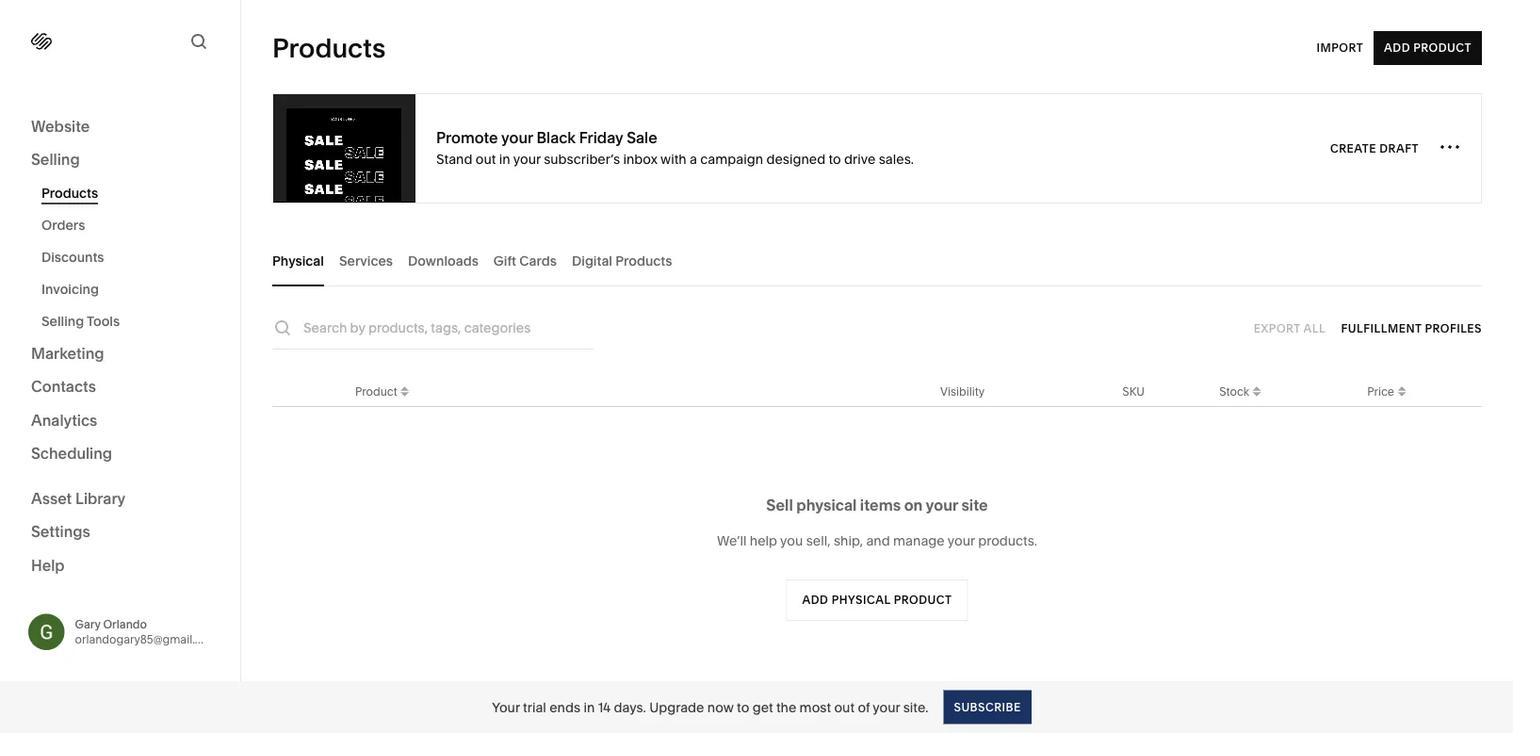 Task type: describe. For each thing, give the bounding box(es) containing it.
your trial ends in 14 days. upgrade now to get the most out of your site.
[[492, 699, 929, 715]]

visibility
[[941, 385, 985, 398]]

subscriber's
[[544, 151, 620, 167]]

ends
[[550, 699, 581, 715]]

and
[[867, 533, 891, 549]]

cards
[[520, 253, 557, 269]]

settings
[[31, 523, 90, 541]]

services
[[339, 253, 393, 269]]

product
[[894, 593, 952, 607]]

orders
[[41, 217, 85, 233]]

black
[[537, 129, 576, 147]]

create draft
[[1331, 141, 1420, 155]]

physical for add
[[832, 593, 891, 607]]

selling for selling tools
[[41, 313, 84, 329]]

with
[[661, 151, 687, 167]]

help
[[31, 556, 65, 575]]

0 horizontal spatial products
[[41, 185, 98, 201]]

analytics
[[31, 411, 97, 429]]

marketing link
[[31, 343, 209, 365]]

fulfillment profiles button
[[1342, 312, 1483, 345]]

sell physical items on your site
[[767, 496, 989, 514]]

subscribe
[[954, 700, 1022, 714]]

gift
[[494, 253, 517, 269]]

draft
[[1380, 141, 1420, 155]]

digital
[[572, 253, 613, 269]]

gift cards button
[[494, 235, 557, 287]]

contacts link
[[31, 377, 209, 399]]

manage
[[894, 533, 945, 549]]

promote
[[436, 129, 498, 147]]

discounts
[[41, 249, 104, 265]]

sell,
[[807, 533, 831, 549]]

add product
[[1385, 41, 1472, 55]]

invoicing
[[41, 281, 99, 297]]

tools
[[87, 313, 120, 329]]

stock
[[1220, 385, 1250, 398]]

export
[[1255, 321, 1301, 335]]

fulfillment profiles
[[1342, 321, 1483, 335]]

sale
[[627, 129, 658, 147]]

add for add product
[[1385, 41, 1411, 55]]

selling tools link
[[41, 305, 220, 337]]

add physical product button
[[787, 580, 968, 621]]

selling link
[[31, 149, 209, 172]]

orlandogary85@gmail.com
[[75, 633, 219, 646]]

discounts link
[[41, 241, 220, 273]]

library
[[75, 489, 126, 508]]

we'll help you sell, ship, and manage your products.
[[717, 533, 1038, 549]]

0 horizontal spatial product
[[355, 385, 397, 398]]

physical
[[272, 253, 324, 269]]

add for add physical product
[[803, 593, 829, 607]]

your right of
[[873, 699, 901, 715]]

sales.
[[879, 151, 914, 167]]

0 horizontal spatial to
[[737, 699, 750, 715]]

your
[[492, 699, 520, 715]]

get
[[753, 699, 773, 715]]

upgrade
[[650, 699, 705, 715]]

website link
[[31, 116, 209, 138]]

products.
[[979, 533, 1038, 549]]

items
[[860, 496, 901, 514]]

add physical product
[[803, 593, 952, 607]]

14
[[598, 699, 611, 715]]

help link
[[31, 555, 65, 576]]

scheduling
[[31, 444, 112, 463]]

Search by products, tags, categories field
[[304, 318, 594, 338]]

sku
[[1123, 385, 1145, 398]]

digital products
[[572, 253, 673, 269]]

import
[[1317, 41, 1364, 55]]

selling tools
[[41, 313, 120, 329]]

settings link
[[31, 522, 209, 544]]

your down black at top
[[513, 151, 541, 167]]

site
[[962, 496, 989, 514]]

subscribe button
[[944, 690, 1032, 724]]



Task type: vqa. For each thing, say whether or not it's contained in the screenshot.
Inactive Button
no



Task type: locate. For each thing, give the bounding box(es) containing it.
1 vertical spatial in
[[584, 699, 595, 715]]

to left drive
[[829, 151, 841, 167]]

campaign
[[701, 151, 764, 167]]

0 vertical spatial add
[[1385, 41, 1411, 55]]

a
[[690, 151, 698, 167]]

in
[[499, 151, 511, 167], [584, 699, 595, 715]]

0 horizontal spatial in
[[499, 151, 511, 167]]

site.
[[904, 699, 929, 715]]

0 vertical spatial in
[[499, 151, 511, 167]]

out inside promote your black friday sale stand out in your subscriber's inbox with a campaign designed to drive sales.
[[476, 151, 496, 167]]

to left get
[[737, 699, 750, 715]]

physical up sell,
[[797, 496, 857, 514]]

product inside add product button
[[1414, 41, 1472, 55]]

profiles
[[1426, 321, 1483, 335]]

stand
[[436, 151, 473, 167]]

downloads
[[408, 253, 479, 269]]

products link
[[41, 177, 220, 209]]

scheduling link
[[31, 444, 209, 466]]

promote your black friday sale stand out in your subscriber's inbox with a campaign designed to drive sales.
[[436, 129, 914, 167]]

your right on
[[926, 496, 959, 514]]

we'll
[[717, 533, 747, 549]]

out
[[476, 151, 496, 167], [835, 699, 855, 715]]

add
[[1385, 41, 1411, 55], [803, 593, 829, 607]]

import button
[[1317, 31, 1364, 65]]

you
[[781, 533, 803, 549]]

add inside button
[[803, 593, 829, 607]]

on
[[905, 496, 923, 514]]

physical inside button
[[832, 593, 891, 607]]

tab list containing physical
[[272, 235, 1483, 287]]

marketing
[[31, 344, 104, 362]]

to
[[829, 151, 841, 167], [737, 699, 750, 715]]

your down site
[[948, 533, 975, 549]]

analytics link
[[31, 410, 209, 432]]

to inside promote your black friday sale stand out in your subscriber's inbox with a campaign designed to drive sales.
[[829, 151, 841, 167]]

asset library
[[31, 489, 126, 508]]

sell
[[767, 496, 793, 514]]

1 horizontal spatial to
[[829, 151, 841, 167]]

services button
[[339, 235, 393, 287]]

product
[[1414, 41, 1472, 55], [355, 385, 397, 398]]

export all button
[[1255, 312, 1326, 345]]

trial
[[523, 699, 547, 715]]

tab list
[[272, 235, 1483, 287]]

gift cards
[[494, 253, 557, 269]]

asset
[[31, 489, 72, 508]]

0 vertical spatial products
[[272, 32, 386, 64]]

add down sell,
[[803, 593, 829, 607]]

1 vertical spatial physical
[[832, 593, 891, 607]]

in inside promote your black friday sale stand out in your subscriber's inbox with a campaign designed to drive sales.
[[499, 151, 511, 167]]

your left black at top
[[502, 129, 533, 147]]

add right import
[[1385, 41, 1411, 55]]

1 vertical spatial to
[[737, 699, 750, 715]]

1 horizontal spatial products
[[272, 32, 386, 64]]

0 vertical spatial out
[[476, 151, 496, 167]]

days.
[[614, 699, 646, 715]]

2 vertical spatial products
[[616, 253, 673, 269]]

all
[[1304, 321, 1326, 335]]

in left 14 on the left of the page
[[584, 699, 595, 715]]

digital products button
[[572, 235, 673, 287]]

1 vertical spatial out
[[835, 699, 855, 715]]

your
[[502, 129, 533, 147], [513, 151, 541, 167], [926, 496, 959, 514], [948, 533, 975, 549], [873, 699, 901, 715]]

gary
[[75, 618, 101, 631]]

invoicing link
[[41, 273, 220, 305]]

designed
[[767, 151, 826, 167]]

export all
[[1255, 321, 1326, 335]]

of
[[858, 699, 870, 715]]

1 horizontal spatial out
[[835, 699, 855, 715]]

out left of
[[835, 699, 855, 715]]

1 vertical spatial products
[[41, 185, 98, 201]]

2 horizontal spatial products
[[616, 253, 673, 269]]

fulfillment
[[1342, 321, 1423, 335]]

ship,
[[834, 533, 864, 549]]

1 horizontal spatial add
[[1385, 41, 1411, 55]]

add product button
[[1374, 31, 1483, 65]]

inbox
[[623, 151, 658, 167]]

selling
[[31, 150, 80, 169], [41, 313, 84, 329]]

most
[[800, 699, 831, 715]]

price
[[1368, 385, 1395, 398]]

physical for sell
[[797, 496, 857, 514]]

1 vertical spatial product
[[355, 385, 397, 398]]

create
[[1331, 141, 1377, 155]]

selling inside selling tools link
[[41, 313, 84, 329]]

1 vertical spatial selling
[[41, 313, 84, 329]]

0 vertical spatial product
[[1414, 41, 1472, 55]]

add inside button
[[1385, 41, 1411, 55]]

0 horizontal spatial add
[[803, 593, 829, 607]]

contacts
[[31, 378, 96, 396]]

1 horizontal spatial product
[[1414, 41, 1472, 55]]

selling for selling
[[31, 150, 80, 169]]

selling down website
[[31, 150, 80, 169]]

physical down the ship,
[[832, 593, 891, 607]]

0 horizontal spatial out
[[476, 151, 496, 167]]

products inside button
[[616, 253, 673, 269]]

0 vertical spatial to
[[829, 151, 841, 167]]

now
[[708, 699, 734, 715]]

1 horizontal spatial in
[[584, 699, 595, 715]]

0 vertical spatial physical
[[797, 496, 857, 514]]

create draft button
[[1331, 131, 1420, 165]]

orders link
[[41, 209, 220, 241]]

out down promote
[[476, 151, 496, 167]]

downloads button
[[408, 235, 479, 287]]

physical button
[[272, 235, 324, 287]]

dropdown icon image
[[397, 381, 413, 396], [1250, 381, 1265, 396], [1395, 381, 1410, 396], [397, 387, 413, 402], [1250, 387, 1265, 402], [1395, 387, 1410, 402]]

friday
[[579, 129, 623, 147]]

orlando
[[103, 618, 147, 631]]

1 vertical spatial add
[[803, 593, 829, 607]]

selling inside selling link
[[31, 150, 80, 169]]

0 vertical spatial selling
[[31, 150, 80, 169]]

in right stand
[[499, 151, 511, 167]]

asset library link
[[31, 488, 209, 510]]

selling up marketing
[[41, 313, 84, 329]]

the
[[777, 699, 797, 715]]



